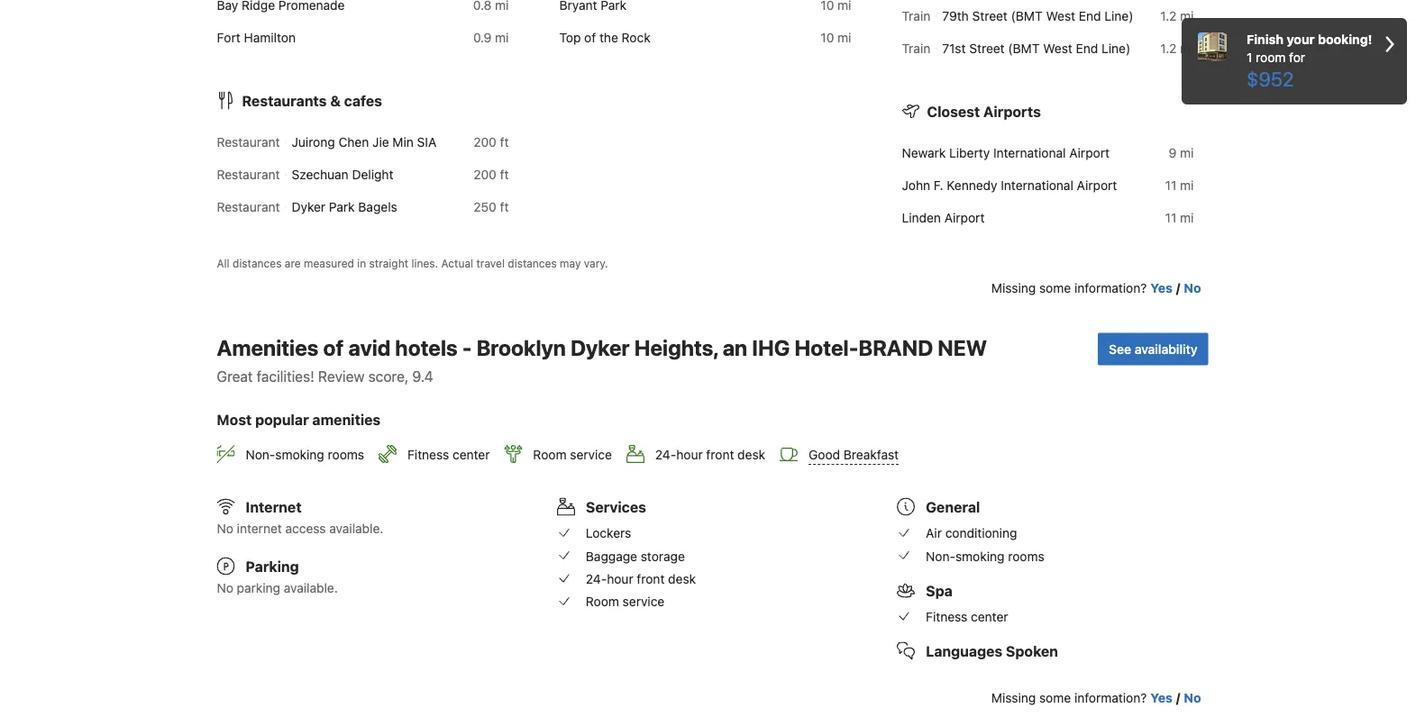 Task type: describe. For each thing, give the bounding box(es) containing it.
top
[[560, 30, 581, 45]]

lines.
[[412, 257, 438, 270]]

top of the rock
[[560, 30, 651, 45]]

200 ft for szechuan delight
[[474, 167, 509, 182]]

0 vertical spatial room
[[533, 447, 567, 462]]

11 mi for linden airport
[[1166, 210, 1194, 225]]

brand
[[859, 335, 933, 360]]

1 horizontal spatial rooms
[[1008, 549, 1045, 564]]

storage
[[641, 549, 685, 564]]

finish
[[1247, 32, 1284, 47]]

1 vertical spatial desk
[[668, 572, 696, 587]]

amenities
[[312, 411, 381, 428]]

10 mi
[[821, 30, 852, 45]]

ft for bagels
[[500, 199, 509, 214]]

1.2 mi for 79th street (bmt west end line)
[[1161, 8, 1194, 23]]

0 vertical spatial 24-hour front desk
[[655, 447, 766, 462]]

see availability button
[[1098, 333, 1209, 366]]

fort hamilton
[[217, 30, 296, 45]]

some for restaurants & cafes
[[1040, 280, 1071, 295]]

juirong chen jie min sia
[[292, 134, 437, 149]]

most popular amenities
[[217, 411, 381, 428]]

no parking available.
[[217, 581, 338, 596]]

0 vertical spatial room service
[[533, 447, 612, 462]]

missing some information? yes / no for non-smoking rooms
[[992, 691, 1202, 706]]

1 vertical spatial non-smoking rooms
[[926, 549, 1045, 564]]

conditioning
[[946, 526, 1017, 541]]

chen
[[339, 134, 369, 149]]

2 distances from the left
[[508, 257, 557, 270]]

0 vertical spatial dyker
[[292, 199, 326, 214]]

your
[[1287, 32, 1315, 47]]

1 vertical spatial airport
[[1077, 178, 1118, 192]]

jie
[[372, 134, 389, 149]]

kennedy
[[947, 178, 998, 192]]

good
[[809, 448, 840, 462]]

closest
[[927, 103, 980, 120]]

languages spoken
[[926, 643, 1059, 660]]

finish your booking! 1 room for $952
[[1247, 32, 1373, 90]]

most
[[217, 411, 252, 428]]

internet
[[246, 499, 302, 516]]

restaurants
[[242, 92, 327, 109]]

linden
[[902, 210, 941, 225]]

0 horizontal spatial rooms
[[328, 447, 364, 462]]

250 ft
[[474, 199, 509, 214]]

0.9 mi
[[473, 30, 509, 45]]

access
[[285, 521, 326, 536]]

rightchevron image
[[1386, 31, 1395, 58]]

11 for linden airport
[[1166, 210, 1177, 225]]

see
[[1109, 342, 1132, 356]]

f.
[[934, 178, 944, 192]]

spa
[[926, 582, 953, 599]]

straight
[[369, 257, 409, 270]]

end for 79th street (bmt west end line)
[[1079, 8, 1101, 23]]

train for 71st street (bmt west end line)
[[902, 40, 931, 55]]

0 vertical spatial airport
[[1070, 145, 1110, 160]]

1 horizontal spatial fitness
[[926, 610, 968, 625]]

bagels
[[358, 199, 397, 214]]

1 distances from the left
[[233, 257, 282, 270]]

restaurant for szechuan delight
[[217, 167, 280, 182]]

$952
[[1247, 67, 1294, 90]]

9 mi
[[1169, 145, 1194, 160]]

booking!
[[1318, 32, 1373, 47]]

9
[[1169, 145, 1177, 160]]

hamilton
[[244, 30, 296, 45]]

0 horizontal spatial fitness center
[[408, 447, 490, 462]]

parking
[[237, 581, 280, 596]]

no button for restaurants & cafes
[[1184, 279, 1202, 297]]

juirong
[[292, 134, 335, 149]]

street for 71st
[[970, 40, 1005, 55]]

languages
[[926, 643, 1003, 660]]

dyker inside amenities of avid hotels - brooklyn dyker heights, an ihg hotel-brand new great facilities! review score, 9.4
[[571, 335, 630, 360]]

new
[[938, 335, 988, 360]]

1
[[1247, 50, 1253, 65]]

0 horizontal spatial fitness
[[408, 447, 449, 462]]

may
[[560, 257, 581, 270]]

good breakfast
[[809, 448, 899, 462]]

air conditioning
[[926, 526, 1017, 541]]

no internet access available.
[[217, 521, 384, 536]]

newark
[[902, 145, 946, 160]]

0 horizontal spatial non-
[[246, 447, 275, 462]]

some for non-smoking rooms
[[1040, 691, 1071, 706]]

yes button for non-smoking rooms
[[1151, 689, 1173, 707]]

ft for jie
[[500, 134, 509, 149]]

250
[[474, 199, 497, 214]]

79th street (bmt west end line)
[[943, 8, 1134, 23]]

dyker park bagels
[[292, 199, 397, 214]]

0.9
[[473, 30, 492, 45]]

1 vertical spatial international
[[1001, 178, 1074, 192]]

restaurant for juirong chen jie min sia
[[217, 134, 280, 149]]

amenities
[[217, 335, 319, 360]]

popular
[[255, 411, 309, 428]]

2 vertical spatial airport
[[945, 210, 985, 225]]

liberty
[[950, 145, 990, 160]]

1 horizontal spatial front
[[706, 447, 734, 462]]

1 horizontal spatial service
[[623, 595, 665, 609]]

actual
[[441, 257, 473, 270]]

in
[[357, 257, 366, 270]]

0 vertical spatial 24-
[[655, 447, 676, 462]]

0 vertical spatial international
[[994, 145, 1066, 160]]

/ for restaurants & cafes
[[1177, 280, 1181, 295]]

0 horizontal spatial service
[[570, 447, 612, 462]]

1 vertical spatial front
[[637, 572, 665, 587]]

the
[[600, 30, 618, 45]]

street for 79th
[[973, 8, 1008, 23]]

mi for newark liberty international airport
[[1180, 145, 1194, 160]]

79th
[[943, 8, 969, 23]]

general
[[926, 499, 980, 516]]

vary.
[[584, 257, 608, 270]]

score,
[[369, 368, 409, 385]]

mi for john f. kennedy international airport
[[1180, 178, 1194, 192]]

air
[[926, 526, 942, 541]]

&
[[330, 92, 341, 109]]

room
[[1256, 50, 1286, 65]]

no button for non-smoking rooms
[[1184, 689, 1202, 707]]

line) for 79th street (bmt west end line)
[[1105, 8, 1134, 23]]

1 vertical spatial available.
[[284, 581, 338, 596]]



Task type: locate. For each thing, give the bounding box(es) containing it.
non-smoking rooms down most popular amenities
[[246, 447, 364, 462]]

0 vertical spatial fitness center
[[408, 447, 490, 462]]

no button
[[1184, 279, 1202, 297], [1184, 689, 1202, 707]]

ft
[[500, 134, 509, 149], [500, 167, 509, 182], [500, 199, 509, 214]]

1 vertical spatial train
[[902, 40, 931, 55]]

street right 79th
[[973, 8, 1008, 23]]

1 vertical spatial hour
[[607, 572, 634, 587]]

dyker left park
[[292, 199, 326, 214]]

0 horizontal spatial 24-
[[586, 572, 607, 587]]

rooms down conditioning
[[1008, 549, 1045, 564]]

for
[[1290, 50, 1306, 65]]

service up the services
[[570, 447, 612, 462]]

1 vertical spatial line)
[[1102, 40, 1131, 55]]

of inside amenities of avid hotels - brooklyn dyker heights, an ihg hotel-brand new great facilities! review score, 9.4
[[323, 335, 344, 360]]

street
[[973, 8, 1008, 23], [970, 40, 1005, 55]]

international down 'newark liberty international airport' on the right top
[[1001, 178, 1074, 192]]

newark liberty international airport
[[902, 145, 1110, 160]]

all distances are measured in straight lines. actual travel distances may vary.
[[217, 257, 608, 270]]

information? for restaurants & cafes
[[1075, 280, 1147, 295]]

review
[[318, 368, 365, 385]]

missing for restaurants & cafes
[[992, 280, 1036, 295]]

0 vertical spatial smoking
[[275, 447, 324, 462]]

2 200 from the top
[[474, 167, 497, 182]]

0 vertical spatial train
[[902, 8, 931, 23]]

fitness down spa
[[926, 610, 968, 625]]

line) up 71st street (bmt west end line)
[[1105, 8, 1134, 23]]

200 up 250
[[474, 167, 497, 182]]

1 vertical spatial room
[[586, 595, 619, 609]]

1 missing from the top
[[992, 280, 1036, 295]]

szechuan delight
[[292, 167, 394, 182]]

international up "john f. kennedy international airport"
[[994, 145, 1066, 160]]

1 vertical spatial /
[[1177, 691, 1181, 706]]

desk left good
[[738, 447, 766, 462]]

lockers
[[586, 526, 631, 541]]

1 no button from the top
[[1184, 279, 1202, 297]]

john
[[902, 178, 931, 192]]

1 / from the top
[[1177, 280, 1181, 295]]

fitness center up the languages
[[926, 610, 1009, 625]]

1 restaurant from the top
[[217, 134, 280, 149]]

0 vertical spatial yes button
[[1151, 279, 1173, 297]]

baggage storage
[[586, 549, 685, 564]]

0 vertical spatial non-
[[246, 447, 275, 462]]

airports
[[984, 103, 1041, 120]]

2 information? from the top
[[1075, 691, 1147, 706]]

1 horizontal spatial non-
[[926, 549, 956, 564]]

1 vertical spatial missing some information? yes / no
[[992, 691, 1202, 706]]

0 vertical spatial some
[[1040, 280, 1071, 295]]

1 vertical spatial west
[[1043, 40, 1073, 55]]

(bmt down 79th street (bmt west end line)
[[1008, 40, 1040, 55]]

2 11 mi from the top
[[1166, 210, 1194, 225]]

breakfast
[[844, 448, 899, 462]]

0 horizontal spatial hour
[[607, 572, 634, 587]]

(bmt up 71st street (bmt west end line)
[[1011, 8, 1043, 23]]

2 missing some information? yes / no from the top
[[992, 691, 1202, 706]]

1 vertical spatial 24-
[[586, 572, 607, 587]]

2 ft from the top
[[500, 167, 509, 182]]

hour
[[676, 447, 703, 462], [607, 572, 634, 587]]

0 vertical spatial 1.2 mi
[[1161, 8, 1194, 23]]

2 some from the top
[[1040, 691, 1071, 706]]

1 vertical spatial yes button
[[1151, 689, 1173, 707]]

0 vertical spatial /
[[1177, 280, 1181, 295]]

0 horizontal spatial of
[[323, 335, 344, 360]]

1 vertical spatial non-
[[926, 549, 956, 564]]

0 horizontal spatial distances
[[233, 257, 282, 270]]

room service up the services
[[533, 447, 612, 462]]

1 missing some information? yes / no from the top
[[992, 280, 1202, 295]]

restaurant left szechuan
[[217, 167, 280, 182]]

1 1.2 from the top
[[1161, 8, 1177, 23]]

smoking down most popular amenities
[[275, 447, 324, 462]]

1.2 mi for 71st street (bmt west end line)
[[1161, 40, 1194, 55]]

are
[[285, 257, 301, 270]]

1 11 from the top
[[1166, 178, 1177, 192]]

fort
[[217, 30, 241, 45]]

2 / from the top
[[1177, 691, 1181, 706]]

missing some information? yes / no up the see
[[992, 280, 1202, 295]]

center
[[453, 447, 490, 462], [971, 610, 1009, 625]]

2 11 from the top
[[1166, 210, 1177, 225]]

2 restaurant from the top
[[217, 167, 280, 182]]

west for 71st street (bmt west end line)
[[1043, 40, 1073, 55]]

1 information? from the top
[[1075, 280, 1147, 295]]

200 ft
[[474, 134, 509, 149], [474, 167, 509, 182]]

of for top
[[584, 30, 596, 45]]

0 horizontal spatial center
[[453, 447, 490, 462]]

great
[[217, 368, 253, 385]]

(bmt
[[1011, 8, 1043, 23], [1008, 40, 1040, 55]]

0 vertical spatial non-smoking rooms
[[246, 447, 364, 462]]

dyker
[[292, 199, 326, 214], [571, 335, 630, 360]]

non-smoking rooms down conditioning
[[926, 549, 1045, 564]]

facilities!
[[257, 368, 315, 385]]

1 vertical spatial rooms
[[1008, 549, 1045, 564]]

restaurant down restaurants
[[217, 134, 280, 149]]

baggage
[[586, 549, 638, 564]]

mi for top of the rock
[[838, 30, 852, 45]]

missing some information? yes / no down spoken
[[992, 691, 1202, 706]]

1 vertical spatial 11 mi
[[1166, 210, 1194, 225]]

rooms
[[328, 447, 364, 462], [1008, 549, 1045, 564]]

rock
[[622, 30, 651, 45]]

non- down air
[[926, 549, 956, 564]]

missing some information? yes / no for restaurants & cafes
[[992, 280, 1202, 295]]

non-
[[246, 447, 275, 462], [926, 549, 956, 564]]

0 horizontal spatial smoking
[[275, 447, 324, 462]]

fitness center
[[408, 447, 490, 462], [926, 610, 1009, 625]]

1 horizontal spatial non-smoking rooms
[[926, 549, 1045, 564]]

desk down storage
[[668, 572, 696, 587]]

11 mi for john f. kennedy international airport
[[1166, 178, 1194, 192]]

dyker left heights,
[[571, 335, 630, 360]]

2 1.2 mi from the top
[[1161, 40, 1194, 55]]

1 200 ft from the top
[[474, 134, 509, 149]]

distances left may
[[508, 257, 557, 270]]

brooklyn
[[477, 335, 566, 360]]

of left the
[[584, 30, 596, 45]]

1 horizontal spatial fitness center
[[926, 610, 1009, 625]]

available.
[[329, 521, 384, 536], [284, 581, 338, 596]]

1 vertical spatial no button
[[1184, 689, 1202, 707]]

cafes
[[344, 92, 382, 109]]

restaurant for dyker park bagels
[[217, 199, 280, 214]]

travel
[[477, 257, 505, 270]]

1 vertical spatial information?
[[1075, 691, 1147, 706]]

3 ft from the top
[[500, 199, 509, 214]]

1 vertical spatial 11
[[1166, 210, 1177, 225]]

1 vertical spatial 200
[[474, 167, 497, 182]]

1 vertical spatial of
[[323, 335, 344, 360]]

distances right all
[[233, 257, 282, 270]]

end down 79th street (bmt west end line)
[[1076, 40, 1099, 55]]

international
[[994, 145, 1066, 160], [1001, 178, 1074, 192]]

non- down popular
[[246, 447, 275, 462]]

distances
[[233, 257, 282, 270], [508, 257, 557, 270]]

1 vertical spatial 200 ft
[[474, 167, 509, 182]]

0 vertical spatial desk
[[738, 447, 766, 462]]

train left 79th
[[902, 8, 931, 23]]

john f. kennedy international airport
[[902, 178, 1118, 192]]

1 vertical spatial service
[[623, 595, 665, 609]]

1 vertical spatial some
[[1040, 691, 1071, 706]]

1 train from the top
[[902, 8, 931, 23]]

1 vertical spatial fitness center
[[926, 610, 1009, 625]]

2 missing from the top
[[992, 691, 1036, 706]]

0 vertical spatial hour
[[676, 447, 703, 462]]

1 vertical spatial (bmt
[[1008, 40, 1040, 55]]

1 vertical spatial smoking
[[956, 549, 1005, 564]]

spoken
[[1006, 643, 1059, 660]]

available. down parking
[[284, 581, 338, 596]]

1 horizontal spatial 24-
[[655, 447, 676, 462]]

west up 71st street (bmt west end line)
[[1046, 8, 1076, 23]]

ihg
[[752, 335, 790, 360]]

0 vertical spatial ft
[[500, 134, 509, 149]]

sia
[[417, 134, 437, 149]]

1 vertical spatial missing
[[992, 691, 1036, 706]]

all
[[217, 257, 230, 270]]

0 vertical spatial information?
[[1075, 280, 1147, 295]]

2 yes button from the top
[[1151, 689, 1173, 707]]

1.2 mi
[[1161, 8, 1194, 23], [1161, 40, 1194, 55]]

heights,
[[634, 335, 718, 360]]

rooms down amenities
[[328, 447, 364, 462]]

linden airport
[[902, 210, 985, 225]]

1 1.2 mi from the top
[[1161, 8, 1194, 23]]

0 vertical spatial west
[[1046, 8, 1076, 23]]

mi
[[1180, 8, 1194, 23], [495, 30, 509, 45], [838, 30, 852, 45], [1180, 40, 1194, 55], [1180, 145, 1194, 160], [1180, 178, 1194, 192], [1180, 210, 1194, 225]]

200 for szechuan delight
[[474, 167, 497, 182]]

mi for linden airport
[[1180, 210, 1194, 225]]

0 horizontal spatial front
[[637, 572, 665, 587]]

1 horizontal spatial center
[[971, 610, 1009, 625]]

200 ft for juirong chen jie min sia
[[474, 134, 509, 149]]

1.2 for 71st street (bmt west end line)
[[1161, 40, 1177, 55]]

restaurants & cafes
[[242, 92, 382, 109]]

yes button
[[1151, 279, 1173, 297], [1151, 689, 1173, 707]]

fitness center down 9.4
[[408, 447, 490, 462]]

2 vertical spatial ft
[[500, 199, 509, 214]]

of
[[584, 30, 596, 45], [323, 335, 344, 360]]

train for 79th street (bmt west end line)
[[902, 8, 931, 23]]

0 vertical spatial missing some information? yes / no
[[992, 280, 1202, 295]]

71st street (bmt west end line)
[[943, 40, 1131, 55]]

yes for restaurants & cafes
[[1151, 280, 1173, 295]]

information?
[[1075, 280, 1147, 295], [1075, 691, 1147, 706]]

min
[[393, 134, 414, 149]]

0 vertical spatial center
[[453, 447, 490, 462]]

yes button for restaurants & cafes
[[1151, 279, 1173, 297]]

1 horizontal spatial dyker
[[571, 335, 630, 360]]

0 vertical spatial fitness
[[408, 447, 449, 462]]

end
[[1079, 8, 1101, 23], [1076, 40, 1099, 55]]

0 vertical spatial restaurant
[[217, 134, 280, 149]]

park
[[329, 199, 355, 214]]

2 train from the top
[[902, 40, 931, 55]]

0 vertical spatial front
[[706, 447, 734, 462]]

room
[[533, 447, 567, 462], [586, 595, 619, 609]]

(bmt for 79th
[[1011, 8, 1043, 23]]

availability
[[1135, 342, 1198, 356]]

1.2 for 79th street (bmt west end line)
[[1161, 8, 1177, 23]]

west
[[1046, 8, 1076, 23], [1043, 40, 1073, 55]]

11 for john f. kennedy international airport
[[1166, 178, 1177, 192]]

0 vertical spatial of
[[584, 30, 596, 45]]

amenities of avid hotels - brooklyn dyker heights, an ihg hotel-brand new great facilities! review score, 9.4
[[217, 335, 988, 385]]

9.4
[[413, 368, 433, 385]]

2 1.2 from the top
[[1161, 40, 1177, 55]]

fitness down 9.4
[[408, 447, 449, 462]]

0 vertical spatial 200 ft
[[474, 134, 509, 149]]

0 vertical spatial 200
[[474, 134, 497, 149]]

avid
[[348, 335, 391, 360]]

0 horizontal spatial room
[[533, 447, 567, 462]]

1 horizontal spatial hour
[[676, 447, 703, 462]]

missing for non-smoking rooms
[[992, 691, 1036, 706]]

0 vertical spatial 11
[[1166, 178, 1177, 192]]

west down 79th street (bmt west end line)
[[1043, 40, 1073, 55]]

line) for 71st street (bmt west end line)
[[1102, 40, 1131, 55]]

1 vertical spatial 1.2 mi
[[1161, 40, 1194, 55]]

of for amenities
[[323, 335, 344, 360]]

10
[[821, 30, 834, 45]]

2 200 ft from the top
[[474, 167, 509, 182]]

0 vertical spatial available.
[[329, 521, 384, 536]]

1 ft from the top
[[500, 134, 509, 149]]

71st
[[943, 40, 966, 55]]

information? for non-smoking rooms
[[1075, 691, 1147, 706]]

11
[[1166, 178, 1177, 192], [1166, 210, 1177, 225]]

1 11 mi from the top
[[1166, 178, 1194, 192]]

street right 71st
[[970, 40, 1005, 55]]

1 200 from the top
[[474, 134, 497, 149]]

0 vertical spatial rooms
[[328, 447, 364, 462]]

2 yes from the top
[[1151, 691, 1173, 706]]

non-smoking rooms
[[246, 447, 364, 462], [926, 549, 1045, 564]]

1 some from the top
[[1040, 280, 1071, 295]]

1 yes button from the top
[[1151, 279, 1173, 297]]

smoking down conditioning
[[956, 549, 1005, 564]]

mi for fort hamilton
[[495, 30, 509, 45]]

0 vertical spatial missing
[[992, 280, 1036, 295]]

desk
[[738, 447, 766, 462], [668, 572, 696, 587]]

(bmt for 71st
[[1008, 40, 1040, 55]]

0 vertical spatial 11 mi
[[1166, 178, 1194, 192]]

2 no button from the top
[[1184, 689, 1202, 707]]

200 right sia
[[474, 134, 497, 149]]

24-hour front desk
[[655, 447, 766, 462], [586, 572, 696, 587]]

0 vertical spatial 1.2
[[1161, 8, 1177, 23]]

see availability
[[1109, 342, 1198, 356]]

service down baggage storage
[[623, 595, 665, 609]]

internet
[[237, 521, 282, 536]]

of up review
[[323, 335, 344, 360]]

0 horizontal spatial desk
[[668, 572, 696, 587]]

3 restaurant from the top
[[217, 199, 280, 214]]

measured
[[304, 257, 354, 270]]

1 horizontal spatial of
[[584, 30, 596, 45]]

end for 71st street (bmt west end line)
[[1076, 40, 1099, 55]]

1 horizontal spatial distances
[[508, 257, 557, 270]]

200 for juirong chen jie min sia
[[474, 134, 497, 149]]

1 vertical spatial room service
[[586, 595, 665, 609]]

train left 71st
[[902, 40, 931, 55]]

0 vertical spatial no button
[[1184, 279, 1202, 297]]

hotel-
[[795, 335, 859, 360]]

available. right "access"
[[329, 521, 384, 536]]

/ for non-smoking rooms
[[1177, 691, 1181, 706]]

1 horizontal spatial desk
[[738, 447, 766, 462]]

1 vertical spatial fitness
[[926, 610, 968, 625]]

200 ft right sia
[[474, 134, 509, 149]]

west for 79th street (bmt west end line)
[[1046, 8, 1076, 23]]

restaurant up all
[[217, 199, 280, 214]]

line) down 79th street (bmt west end line)
[[1102, 40, 1131, 55]]

200 ft up 250 ft
[[474, 167, 509, 182]]

0 horizontal spatial non-smoking rooms
[[246, 447, 364, 462]]

1 yes from the top
[[1151, 280, 1173, 295]]

-
[[462, 335, 472, 360]]

some
[[1040, 280, 1071, 295], [1040, 691, 1071, 706]]

1 horizontal spatial smoking
[[956, 549, 1005, 564]]

1 horizontal spatial room
[[586, 595, 619, 609]]

parking
[[246, 558, 299, 575]]

room service down baggage storage
[[586, 595, 665, 609]]

end up 71st street (bmt west end line)
[[1079, 8, 1101, 23]]

delight
[[352, 167, 394, 182]]

an
[[723, 335, 748, 360]]

yes for non-smoking rooms
[[1151, 691, 1173, 706]]

1 vertical spatial 24-hour front desk
[[586, 572, 696, 587]]



Task type: vqa. For each thing, say whether or not it's contained in the screenshot.
f.
yes



